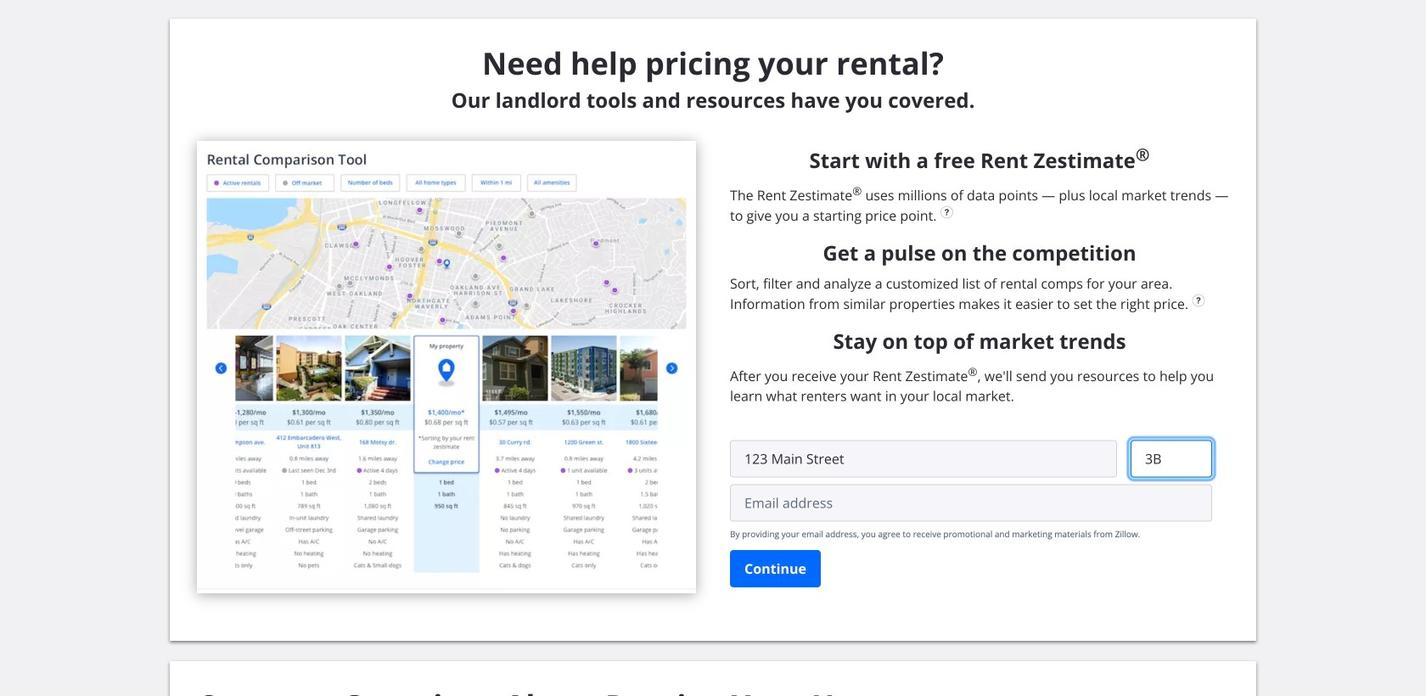 Task type: locate. For each thing, give the bounding box(es) containing it.
Email address text field
[[730, 484, 1212, 522]]



Task type: vqa. For each thing, say whether or not it's contained in the screenshot.
Charlotte associated with Charlotte NC Real Estate & Homes For Sale
no



Task type: describe. For each thing, give the bounding box(es) containing it.
Unit text field
[[1131, 440, 1212, 478]]

image of the zillow price my rental tool image
[[197, 141, 696, 589]]

Street address text field
[[730, 440, 1117, 478]]



